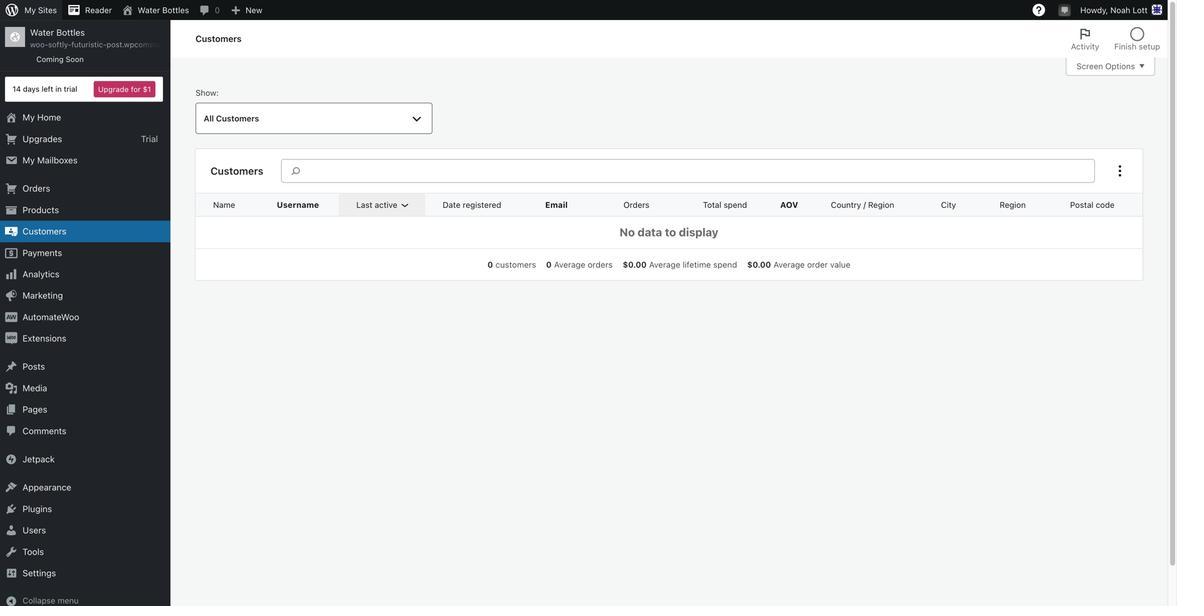 Task type: describe. For each thing, give the bounding box(es) containing it.
postal code button
[[1063, 194, 1138, 216]]

orders inside button
[[624, 200, 650, 210]]

left
[[42, 85, 53, 94]]

notification image
[[1060, 4, 1070, 14]]

$1
[[143, 85, 151, 94]]

0 for 0 customers
[[488, 260, 493, 270]]

active
[[375, 200, 398, 210]]

water bottles woo-softly-futuristic-post.wpcomstaging.com coming soon
[[30, 27, 193, 64]]

media
[[23, 383, 47, 394]]

water for water bottles woo-softly-futuristic-post.wpcomstaging.com coming soon
[[30, 27, 54, 38]]

orders link
[[0, 178, 171, 200]]

lott
[[1133, 5, 1148, 15]]

settings link
[[0, 563, 171, 585]]

screen options
[[1077, 61, 1135, 71]]

no
[[620, 226, 635, 239]]

howdy,
[[1081, 5, 1109, 15]]

customers up name button
[[211, 165, 264, 177]]

orders
[[588, 260, 613, 270]]

water bottles link
[[117, 0, 194, 20]]

region inside button
[[1000, 200, 1026, 210]]

activity button
[[1064, 20, 1107, 58]]

average for average order value
[[774, 260, 805, 270]]

upgrades
[[23, 134, 62, 144]]

0 average orders
[[546, 260, 613, 270]]

show :
[[196, 88, 219, 97]]

main menu navigation
[[0, 20, 193, 607]]

0 for 0 average orders
[[546, 260, 552, 270]]

region button
[[992, 194, 1049, 216]]

customers
[[496, 260, 536, 270]]

automatewoo
[[23, 312, 79, 322]]

all
[[204, 114, 214, 123]]

my for my home
[[23, 112, 35, 123]]

users
[[23, 526, 46, 536]]

reader link
[[62, 0, 117, 20]]

code
[[1096, 200, 1115, 210]]

name
[[213, 200, 235, 210]]

water bottles
[[138, 5, 189, 15]]

activity
[[1071, 42, 1100, 51]]

bottles for water bottles woo-softly-futuristic-post.wpcomstaging.com coming soon
[[56, 27, 85, 38]]

automatewoo link
[[0, 307, 171, 328]]

users link
[[0, 520, 171, 542]]

appearance link
[[0, 478, 171, 499]]

jetpack link
[[0, 449, 171, 471]]

media link
[[0, 378, 171, 399]]

city button
[[934, 194, 979, 216]]

trial
[[64, 85, 77, 94]]

my home
[[23, 112, 61, 123]]

average for average lifetime spend
[[649, 260, 681, 270]]

spend inside button
[[724, 200, 747, 210]]

customers inside customers link
[[23, 226, 66, 237]]

value
[[831, 260, 851, 270]]

total spend
[[703, 200, 747, 210]]

mailboxes
[[37, 155, 78, 166]]

city
[[941, 200, 956, 210]]

upgrade for $1
[[98, 85, 151, 94]]

last
[[356, 200, 373, 210]]

softly-
[[48, 40, 71, 49]]

last active
[[356, 200, 398, 210]]

reader
[[85, 5, 112, 15]]

home
[[37, 112, 61, 123]]

display
[[679, 226, 719, 239]]

soon
[[66, 55, 84, 64]]

all customers
[[204, 114, 259, 123]]

postal
[[1071, 200, 1094, 210]]

all customers button
[[196, 103, 432, 134]]

pages
[[23, 405, 47, 415]]

0 customers
[[488, 260, 536, 270]]

comments
[[23, 426, 66, 437]]

customers link
[[0, 221, 171, 242]]

woo-
[[30, 40, 48, 49]]

username
[[277, 200, 319, 210]]

days
[[23, 85, 40, 94]]

plugins
[[23, 504, 52, 515]]

customers inside all customers dropdown button
[[216, 114, 259, 123]]

jetpack
[[23, 455, 55, 465]]

screen options button
[[1066, 57, 1155, 76]]

country / region
[[831, 200, 895, 210]]

data
[[638, 226, 662, 239]]

$0.00 for $0.00 average order value
[[747, 260, 771, 270]]

settings
[[23, 569, 56, 579]]



Task type: locate. For each thing, give the bounding box(es) containing it.
finish setup
[[1115, 42, 1161, 51]]

$0.00 average lifetime spend
[[623, 260, 737, 270]]

0 inside toolbar navigation
[[215, 5, 220, 15]]

posts link
[[0, 357, 171, 378]]

$0.00 average order value
[[747, 260, 851, 270]]

date
[[443, 200, 461, 210]]

marketing
[[23, 291, 63, 301]]

0 vertical spatial water
[[138, 5, 160, 15]]

name button
[[206, 194, 258, 216]]

setup
[[1139, 42, 1161, 51]]

collapse menu
[[23, 597, 79, 606]]

toolbar navigation
[[0, 0, 1168, 23]]

1 vertical spatial spend
[[714, 260, 737, 270]]

my down upgrades
[[23, 155, 35, 166]]

average left lifetime
[[649, 260, 681, 270]]

0 right customers
[[546, 260, 552, 270]]

orders up products
[[23, 183, 50, 194]]

$0.00
[[623, 260, 647, 270], [747, 260, 771, 270]]

trial
[[141, 134, 158, 144]]

2 region from the left
[[1000, 200, 1026, 210]]

1 vertical spatial my
[[23, 112, 35, 123]]

0 left customers
[[488, 260, 493, 270]]

0 horizontal spatial 0
[[215, 5, 220, 15]]

1 horizontal spatial water
[[138, 5, 160, 15]]

1 average from the left
[[554, 260, 586, 270]]

$0.00 for $0.00 average lifetime spend
[[623, 260, 647, 270]]

spend inside section
[[714, 260, 737, 270]]

aov
[[780, 200, 799, 210]]

customers down 0 link
[[196, 33, 242, 44]]

average for average orders
[[554, 260, 586, 270]]

water for water bottles
[[138, 5, 160, 15]]

plugins link
[[0, 499, 171, 520]]

2 $0.00 from the left
[[747, 260, 771, 270]]

tools link
[[0, 542, 171, 563]]

0 horizontal spatial region
[[868, 200, 895, 210]]

finish
[[1115, 42, 1137, 51]]

section
[[483, 259, 856, 271]]

spend right total
[[724, 200, 747, 210]]

section containing 0
[[483, 259, 856, 271]]

1 vertical spatial bottles
[[56, 27, 85, 38]]

tab list containing activity
[[1064, 20, 1168, 58]]

in
[[55, 85, 62, 94]]

0 left new link
[[215, 5, 220, 15]]

2 horizontal spatial average
[[774, 260, 805, 270]]

futuristic-
[[71, 40, 107, 49]]

/
[[864, 200, 866, 210]]

my for my sites
[[24, 5, 36, 15]]

1 vertical spatial water
[[30, 27, 54, 38]]

show
[[196, 88, 216, 97]]

my inside toolbar navigation
[[24, 5, 36, 15]]

0 vertical spatial bottles
[[162, 5, 189, 15]]

region inside button
[[868, 200, 895, 210]]

orders up no on the top of page
[[624, 200, 650, 210]]

water inside "link"
[[138, 5, 160, 15]]

0 vertical spatial my
[[24, 5, 36, 15]]

region right city button
[[1000, 200, 1026, 210]]

water up post.wpcomstaging.com
[[138, 5, 160, 15]]

customers up payments
[[23, 226, 66, 237]]

collapse
[[23, 597, 55, 606]]

date registered
[[443, 200, 501, 210]]

0 horizontal spatial water
[[30, 27, 54, 38]]

my for my mailboxes
[[23, 155, 35, 166]]

products
[[23, 205, 59, 215]]

bottles for water bottles
[[162, 5, 189, 15]]

my sites
[[24, 5, 57, 15]]

country / region button
[[824, 194, 917, 216]]

noah
[[1111, 5, 1131, 15]]

total
[[703, 200, 722, 210]]

last active button
[[349, 194, 420, 216]]

$0.00 down no on the top of page
[[623, 260, 647, 270]]

2 average from the left
[[649, 260, 681, 270]]

extensions link
[[0, 328, 171, 350]]

1 horizontal spatial region
[[1000, 200, 1026, 210]]

region
[[868, 200, 895, 210], [1000, 200, 1026, 210]]

bottles left 0 link
[[162, 5, 189, 15]]

0 horizontal spatial $0.00
[[623, 260, 647, 270]]

sites
[[38, 5, 57, 15]]

payments link
[[0, 242, 171, 264]]

0 horizontal spatial orders
[[23, 183, 50, 194]]

payments
[[23, 248, 62, 258]]

orders button
[[591, 194, 665, 216]]

my left home
[[23, 112, 35, 123]]

bottles
[[162, 5, 189, 15], [56, 27, 85, 38]]

appearance
[[23, 483, 71, 493]]

region right /
[[868, 200, 895, 210]]

registered
[[463, 200, 501, 210]]

screen
[[1077, 61, 1103, 71]]

water inside water bottles woo-softly-futuristic-post.wpcomstaging.com coming soon
[[30, 27, 54, 38]]

0 vertical spatial orders
[[23, 183, 50, 194]]

orders
[[23, 183, 50, 194], [624, 200, 650, 210]]

1 horizontal spatial $0.00
[[747, 260, 771, 270]]

choose which values to display image
[[1113, 164, 1128, 179]]

tab list
[[1064, 20, 1168, 58]]

0 horizontal spatial average
[[554, 260, 586, 270]]

pages link
[[0, 399, 171, 421]]

options
[[1106, 61, 1135, 71]]

customers right all
[[216, 114, 259, 123]]

average left orders
[[554, 260, 586, 270]]

0 for 0
[[215, 5, 220, 15]]

products link
[[0, 200, 171, 221]]

analytics link
[[0, 264, 171, 285]]

1 horizontal spatial average
[[649, 260, 681, 270]]

1 vertical spatial orders
[[624, 200, 650, 210]]

to
[[665, 226, 676, 239]]

collapse menu button
[[0, 592, 171, 607]]

tools
[[23, 547, 44, 558]]

spend right lifetime
[[714, 260, 737, 270]]

customers
[[196, 33, 242, 44], [216, 114, 259, 123], [211, 165, 264, 177], [23, 226, 66, 237]]

$0.00 left order
[[747, 260, 771, 270]]

coming
[[36, 55, 64, 64]]

1 horizontal spatial bottles
[[162, 5, 189, 15]]

marketing link
[[0, 285, 171, 307]]

bottles inside water bottles "link"
[[162, 5, 189, 15]]

1 $0.00 from the left
[[623, 260, 647, 270]]

my sites link
[[0, 0, 62, 20]]

lifetime
[[683, 260, 711, 270]]

0 horizontal spatial bottles
[[56, 27, 85, 38]]

new
[[246, 5, 262, 15]]

1 horizontal spatial orders
[[624, 200, 650, 210]]

:
[[216, 88, 219, 97]]

postal code
[[1071, 200, 1115, 210]]

date registered button
[[435, 194, 524, 216]]

2 vertical spatial my
[[23, 155, 35, 166]]

bottles inside water bottles woo-softly-futuristic-post.wpcomstaging.com coming soon
[[56, 27, 85, 38]]

average left order
[[774, 260, 805, 270]]

average
[[554, 260, 586, 270], [649, 260, 681, 270], [774, 260, 805, 270]]

my home link
[[0, 107, 171, 128]]

water up woo-
[[30, 27, 54, 38]]

upgrade
[[98, 85, 129, 94]]

howdy, noah lott
[[1081, 5, 1148, 15]]

post.wpcomstaging.com
[[107, 40, 193, 49]]

3 average from the left
[[774, 260, 805, 270]]

my left the sites
[[24, 5, 36, 15]]

comments link
[[0, 421, 171, 442]]

0 vertical spatial spend
[[724, 200, 747, 210]]

for
[[131, 85, 141, 94]]

posts
[[23, 362, 45, 372]]

menu
[[58, 597, 79, 606]]

bottles up softly-
[[56, 27, 85, 38]]

analytics
[[23, 269, 59, 280]]

finish setup button
[[1107, 20, 1168, 58]]

14 days left in trial
[[13, 85, 77, 94]]

1 region from the left
[[868, 200, 895, 210]]

1 horizontal spatial 0
[[488, 260, 493, 270]]

email
[[545, 200, 568, 210]]

14
[[13, 85, 21, 94]]

2 horizontal spatial 0
[[546, 260, 552, 270]]

water
[[138, 5, 160, 15], [30, 27, 54, 38]]

order
[[807, 260, 828, 270]]

0 link
[[194, 0, 225, 20]]

orders inside main menu navigation
[[23, 183, 50, 194]]

my mailboxes
[[23, 155, 78, 166]]



Task type: vqa. For each thing, say whether or not it's contained in the screenshot.
Tools
yes



